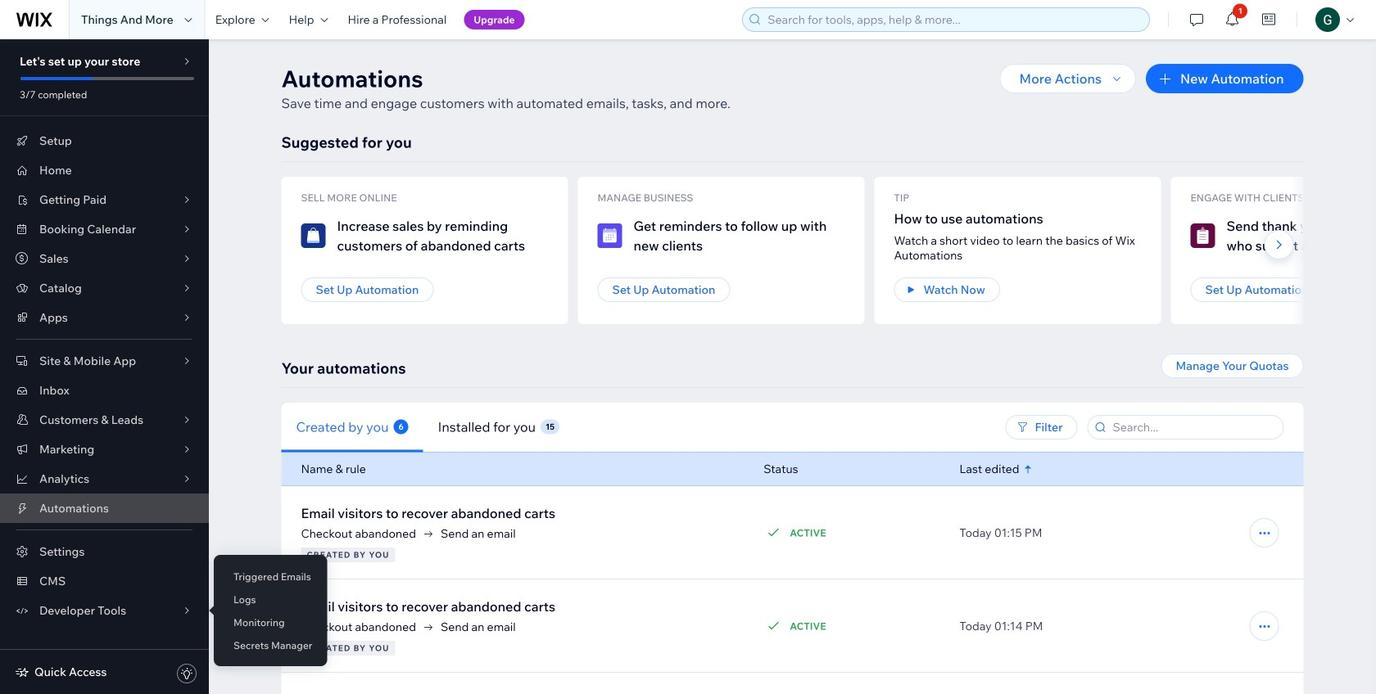 Task type: locate. For each thing, give the bounding box(es) containing it.
tab list
[[281, 403, 802, 453]]

1 horizontal spatial category image
[[598, 224, 622, 248]]

Search for tools, apps, help & more... field
[[763, 8, 1145, 31]]

category image
[[301, 224, 326, 248], [598, 224, 622, 248]]

category image
[[1191, 224, 1216, 248]]

list
[[281, 177, 1377, 324]]

0 horizontal spatial category image
[[301, 224, 326, 248]]



Task type: describe. For each thing, give the bounding box(es) containing it.
Search... field
[[1108, 416, 1279, 439]]

1 category image from the left
[[301, 224, 326, 248]]

2 category image from the left
[[598, 224, 622, 248]]

sidebar element
[[0, 39, 209, 695]]



Task type: vqa. For each thing, say whether or not it's contained in the screenshot.
tab list
yes



